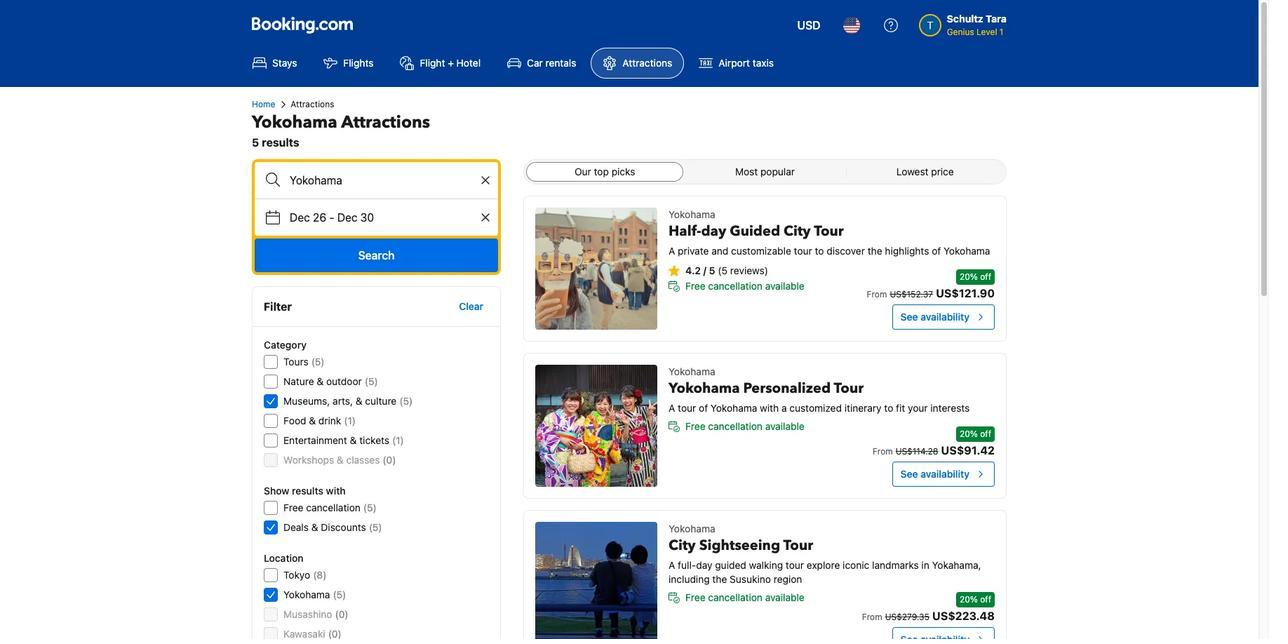 Task type: describe. For each thing, give the bounding box(es) containing it.
cancellation down 4.2 / 5 (5 reviews)
[[708, 280, 763, 292]]

classes
[[346, 454, 380, 466]]

yokohama (5)
[[283, 589, 346, 601]]

a inside yokohama half-day guided city tour a private and customizable tour to discover the highlights of yokohama
[[669, 245, 675, 257]]

tour for yokohama personalized tour
[[834, 379, 864, 398]]

26
[[313, 211, 326, 224]]

home
[[252, 99, 275, 109]]

20% for yokohama personalized tour
[[960, 429, 978, 439]]

most
[[735, 166, 758, 178]]

20% for city sightseeing tour
[[960, 594, 978, 605]]

20% off from us$279.35 us$223.48
[[862, 594, 995, 622]]

drink
[[319, 415, 341, 427]]

us$121.90
[[936, 287, 995, 300]]

yokohama inside yokohama attractions 5 results
[[252, 111, 337, 134]]

your account menu schultz tara genius level 1 element
[[919, 6, 1013, 39]]

rentals
[[546, 57, 576, 69]]

category
[[264, 339, 307, 351]]

the inside yokohama city sightseeing tour a full-day guided walking tour explore iconic landmarks in yokahama, including the susukino region
[[713, 573, 727, 585]]

deals
[[283, 521, 309, 533]]

region
[[774, 573, 802, 585]]

customizable
[[731, 245, 791, 257]]

landmarks
[[872, 559, 919, 571]]

cancellation down susukino on the right bottom of the page
[[708, 592, 763, 603]]

off for city sightseeing tour
[[980, 594, 992, 605]]

5 for yokohama attractions
[[252, 136, 259, 149]]

level
[[977, 27, 997, 37]]

& for tickets
[[350, 434, 357, 446]]

genius
[[947, 27, 974, 37]]

and
[[712, 245, 729, 257]]

workshops & classes (0)
[[283, 454, 396, 466]]

airport taxis
[[719, 57, 774, 69]]

museums, arts, & culture (5)
[[283, 395, 413, 407]]

(5
[[718, 265, 728, 276]]

free cancellation available for sightseeing
[[686, 592, 805, 603]]

yokohama attractions 5 results
[[252, 111, 430, 149]]

full-
[[678, 559, 696, 571]]

yokohama inside yokohama city sightseeing tour a full-day guided walking tour explore iconic landmarks in yokahama, including the susukino region
[[669, 523, 715, 535]]

tour inside yokohama half-day guided city tour a private and customizable tour to discover the highlights of yokohama
[[814, 222, 844, 241]]

stays
[[272, 57, 297, 69]]

a for yokohama
[[669, 402, 675, 414]]

20% for half-day guided city tour
[[960, 272, 978, 282]]

(1) for entertainment & tickets (1)
[[392, 434, 404, 446]]

yokohama city sightseeing tour a full-day guided walking tour explore iconic landmarks in yokahama, including the susukino region
[[669, 523, 981, 585]]

private
[[678, 245, 709, 257]]

our
[[575, 166, 591, 178]]

schultz
[[947, 13, 984, 25]]

free cancellation available for personalized
[[686, 420, 805, 432]]

off for yokohama personalized tour
[[980, 429, 992, 439]]

yokohama half-day guided city tour a private and customizable tour to discover the highlights of yokohama
[[669, 208, 990, 257]]

nature
[[283, 375, 314, 387]]

tokyo
[[283, 569, 310, 581]]

highlights
[[885, 245, 929, 257]]

of inside yokohama half-day guided city tour a private and customizable tour to discover the highlights of yokohama
[[932, 245, 941, 257]]

a for city
[[669, 559, 675, 571]]

food
[[283, 415, 306, 427]]

culture
[[365, 395, 397, 407]]

(5) right discounts
[[369, 521, 382, 533]]

customized
[[790, 402, 842, 414]]

availability for yokohama personalized tour
[[921, 468, 970, 480]]

explore
[[807, 559, 840, 571]]

filter
[[264, 300, 292, 313]]

+
[[448, 57, 454, 69]]

discover
[[827, 245, 865, 257]]

available for sightseeing
[[765, 592, 805, 603]]

flights link
[[312, 48, 386, 79]]

location
[[264, 552, 304, 564]]

us$279.35
[[885, 612, 930, 622]]

1
[[1000, 27, 1004, 37]]

see availability for yokohama personalized tour
[[901, 468, 970, 480]]

susukino
[[730, 573, 771, 585]]

car rentals link
[[495, 48, 588, 79]]

show results with
[[264, 485, 346, 497]]

the inside yokohama half-day guided city tour a private and customizable tour to discover the highlights of yokohama
[[868, 245, 882, 257]]

dec 26 - dec 30
[[290, 211, 374, 224]]

of inside the yokohama yokohama personalized tour a tour of yokohama with a customized itinerary to fit your interests
[[699, 402, 708, 414]]

airport
[[719, 57, 750, 69]]

20% off from us$114.28 us$91.42
[[873, 429, 995, 457]]

half-day guided city tour image
[[535, 208, 658, 330]]

outdoor
[[326, 375, 362, 387]]

tour inside the yokohama yokohama personalized tour a tour of yokohama with a customized itinerary to fit your interests
[[678, 402, 696, 414]]

musashino
[[283, 608, 332, 620]]

fit
[[896, 402, 905, 414]]

tour inside yokohama half-day guided city tour a private and customizable tour to discover the highlights of yokohama
[[794, 245, 812, 257]]

car rentals
[[527, 57, 576, 69]]

entertainment & tickets (1)
[[283, 434, 404, 446]]

usd
[[797, 19, 821, 32]]

to inside yokohama half-day guided city tour a private and customizable tour to discover the highlights of yokohama
[[815, 245, 824, 257]]

a
[[782, 402, 787, 414]]

price
[[931, 166, 954, 178]]

museums,
[[283, 395, 330, 407]]

see availability for half-day guided city tour
[[901, 311, 970, 323]]

food & drink (1)
[[283, 415, 356, 427]]

entertainment
[[283, 434, 347, 446]]

tokyo (8)
[[283, 569, 327, 581]]

half-
[[669, 222, 701, 241]]

free cancellation (5)
[[283, 502, 377, 514]]

& for classes
[[337, 454, 344, 466]]

1 vertical spatial attractions
[[291, 99, 334, 109]]

Where are you going? search field
[[255, 162, 498, 199]]

city sightseeing tour image
[[535, 522, 658, 639]]

-
[[329, 211, 334, 224]]

4.2 / 5 (5 reviews)
[[686, 265, 768, 276]]

personalized
[[743, 379, 831, 398]]

interests
[[931, 402, 970, 414]]

(8)
[[313, 569, 327, 581]]

show
[[264, 485, 289, 497]]



Task type: vqa. For each thing, say whether or not it's contained in the screenshot.


Task type: locate. For each thing, give the bounding box(es) containing it.
1 free cancellation available from the top
[[686, 280, 805, 292]]

tickets
[[359, 434, 390, 446]]

from inside 20% off from us$114.28 us$91.42
[[873, 446, 893, 457]]

1 vertical spatial day
[[696, 559, 713, 571]]

to left fit
[[884, 402, 894, 414]]

3 off from the top
[[980, 594, 992, 605]]

yokahama,
[[932, 559, 981, 571]]

0 vertical spatial (1)
[[344, 415, 356, 427]]

off up us$91.42
[[980, 429, 992, 439]]

the down guided
[[713, 573, 727, 585]]

off inside 20% off from us$152.37 us$121.90
[[980, 272, 992, 282]]

1 vertical spatial of
[[699, 402, 708, 414]]

20% up us$121.90 at the right of the page
[[960, 272, 978, 282]]

top
[[594, 166, 609, 178]]

results up free cancellation (5)
[[292, 485, 323, 497]]

1 vertical spatial 20%
[[960, 429, 978, 439]]

from inside 20% off from us$152.37 us$121.90
[[867, 289, 887, 300]]

1 horizontal spatial (0)
[[383, 454, 396, 466]]

attractions
[[623, 57, 672, 69], [291, 99, 334, 109], [341, 111, 430, 134]]

a
[[669, 245, 675, 257], [669, 402, 675, 414], [669, 559, 675, 571]]

day inside yokohama half-day guided city tour a private and customizable tour to discover the highlights of yokohama
[[701, 222, 726, 241]]

(5)
[[311, 356, 325, 368], [365, 375, 378, 387], [399, 395, 413, 407], [363, 502, 377, 514], [369, 521, 382, 533], [333, 589, 346, 601]]

1 vertical spatial to
[[884, 402, 894, 414]]

0 vertical spatial free cancellation available
[[686, 280, 805, 292]]

yokohama personalized tour image
[[535, 365, 658, 487]]

guided
[[730, 222, 780, 241]]

0 vertical spatial tour
[[814, 222, 844, 241]]

1 horizontal spatial of
[[932, 245, 941, 257]]

0 vertical spatial see availability
[[901, 311, 970, 323]]

& left tickets
[[350, 434, 357, 446]]

lowest price
[[897, 166, 954, 178]]

30
[[361, 211, 374, 224]]

1 vertical spatial the
[[713, 573, 727, 585]]

flights
[[343, 57, 374, 69]]

1 vertical spatial with
[[326, 485, 346, 497]]

us$114.28
[[896, 446, 939, 457]]

from left us$279.35
[[862, 612, 883, 622]]

/
[[703, 265, 707, 276]]

cancellation up deals & discounts (5)
[[306, 502, 361, 514]]

3 20% from the top
[[960, 594, 978, 605]]

results inside yokohama attractions 5 results
[[262, 136, 299, 149]]

0 vertical spatial (0)
[[383, 454, 396, 466]]

tour up the explore
[[784, 536, 813, 555]]

discounts
[[321, 521, 366, 533]]

0 vertical spatial available
[[765, 280, 805, 292]]

see availability
[[901, 311, 970, 323], [901, 468, 970, 480]]

0 vertical spatial 20%
[[960, 272, 978, 282]]

2 availability from the top
[[921, 468, 970, 480]]

free cancellation available down susukino on the right bottom of the page
[[686, 592, 805, 603]]

(1) for food & drink (1)
[[344, 415, 356, 427]]

0 vertical spatial day
[[701, 222, 726, 241]]

0 horizontal spatial of
[[699, 402, 708, 414]]

city inside yokohama city sightseeing tour a full-day guided walking tour explore iconic landmarks in yokahama, including the susukino region
[[669, 536, 696, 555]]

0 horizontal spatial attractions
[[291, 99, 334, 109]]

airport taxis link
[[687, 48, 786, 79]]

tour
[[814, 222, 844, 241], [834, 379, 864, 398], [784, 536, 813, 555]]

free
[[686, 280, 706, 292], [686, 420, 706, 432], [283, 502, 304, 514], [686, 592, 706, 603]]

itinerary
[[845, 402, 882, 414]]

workshops
[[283, 454, 334, 466]]

1 vertical spatial city
[[669, 536, 696, 555]]

0 vertical spatial attractions
[[623, 57, 672, 69]]

3 a from the top
[[669, 559, 675, 571]]

1 20% from the top
[[960, 272, 978, 282]]

2 vertical spatial a
[[669, 559, 675, 571]]

cancellation down personalized
[[708, 420, 763, 432]]

city up customizable
[[784, 222, 811, 241]]

2 vertical spatial free cancellation available
[[686, 592, 805, 603]]

iconic
[[843, 559, 870, 571]]

0 horizontal spatial 5
[[252, 136, 259, 149]]

see for half-day guided city tour
[[901, 311, 918, 323]]

1 availability from the top
[[921, 311, 970, 323]]

off for half-day guided city tour
[[980, 272, 992, 282]]

(5) right culture
[[399, 395, 413, 407]]

a inside yokohama city sightseeing tour a full-day guided walking tour explore iconic landmarks in yokahama, including the susukino region
[[669, 559, 675, 571]]

day inside yokohama city sightseeing tour a full-day guided walking tour explore iconic landmarks in yokahama, including the susukino region
[[696, 559, 713, 571]]

1 horizontal spatial (1)
[[392, 434, 404, 446]]

4.2
[[686, 265, 701, 276]]

our top picks
[[575, 166, 635, 178]]

tour up discover
[[814, 222, 844, 241]]

1 vertical spatial (1)
[[392, 434, 404, 446]]

off inside 20% off from us$114.28 us$91.42
[[980, 429, 992, 439]]

(0) down tickets
[[383, 454, 396, 466]]

sightseeing
[[699, 536, 780, 555]]

1 vertical spatial free cancellation available
[[686, 420, 805, 432]]

day
[[701, 222, 726, 241], [696, 559, 713, 571]]

booking.com image
[[252, 17, 353, 34]]

see availability down us$114.28
[[901, 468, 970, 480]]

to left discover
[[815, 245, 824, 257]]

of
[[932, 245, 941, 257], [699, 402, 708, 414]]

us$152.37
[[890, 289, 933, 300]]

see down us$114.28
[[901, 468, 918, 480]]

availability
[[921, 311, 970, 323], [921, 468, 970, 480]]

0 vertical spatial from
[[867, 289, 887, 300]]

& right nature
[[317, 375, 324, 387]]

1 vertical spatial 5
[[709, 265, 715, 276]]

search
[[358, 249, 395, 262]]

2 free cancellation available from the top
[[686, 420, 805, 432]]

1 horizontal spatial city
[[784, 222, 811, 241]]

2 vertical spatial tour
[[784, 536, 813, 555]]

1 horizontal spatial the
[[868, 245, 882, 257]]

1 horizontal spatial to
[[884, 402, 894, 414]]

20% up us$223.48
[[960, 594, 978, 605]]

20% inside 20% off from us$152.37 us$121.90
[[960, 272, 978, 282]]

1 vertical spatial (0)
[[335, 608, 349, 620]]

1 see from the top
[[901, 311, 918, 323]]

1 vertical spatial see availability
[[901, 468, 970, 480]]

with left a
[[760, 402, 779, 414]]

yokohama
[[252, 111, 337, 134], [669, 208, 715, 220], [944, 245, 990, 257], [669, 366, 715, 378], [669, 379, 740, 398], [711, 402, 757, 414], [669, 523, 715, 535], [283, 589, 330, 601]]

from inside "20% off from us$279.35 us$223.48"
[[862, 612, 883, 622]]

2 see from the top
[[901, 468, 918, 480]]

1 vertical spatial tour
[[834, 379, 864, 398]]

flight
[[420, 57, 445, 69]]

0 horizontal spatial the
[[713, 573, 727, 585]]

(5) up 'musashino (0)'
[[333, 589, 346, 601]]

2 vertical spatial available
[[765, 592, 805, 603]]

tour inside yokohama city sightseeing tour a full-day guided walking tour explore iconic landmarks in yokahama, including the susukino region
[[786, 559, 804, 571]]

0 horizontal spatial dec
[[290, 211, 310, 224]]

tours
[[283, 356, 309, 368]]

3 free cancellation available from the top
[[686, 592, 805, 603]]

day up including
[[696, 559, 713, 571]]

0 vertical spatial a
[[669, 245, 675, 257]]

& left drink
[[309, 415, 316, 427]]

city
[[784, 222, 811, 241], [669, 536, 696, 555]]

(5) right tours
[[311, 356, 325, 368]]

popular
[[761, 166, 795, 178]]

dec left 26
[[290, 211, 310, 224]]

0 vertical spatial with
[[760, 402, 779, 414]]

0 vertical spatial see
[[901, 311, 918, 323]]

to inside the yokohama yokohama personalized tour a tour of yokohama with a customized itinerary to fit your interests
[[884, 402, 894, 414]]

a inside the yokohama yokohama personalized tour a tour of yokohama with a customized itinerary to fit your interests
[[669, 402, 675, 414]]

picks
[[612, 166, 635, 178]]

1 vertical spatial from
[[873, 446, 893, 457]]

availability for half-day guided city tour
[[921, 311, 970, 323]]

20% inside "20% off from us$279.35 us$223.48"
[[960, 594, 978, 605]]

attractions inside yokohama attractions 5 results
[[341, 111, 430, 134]]

free cancellation available down the reviews)
[[686, 280, 805, 292]]

arts,
[[333, 395, 353, 407]]

city inside yokohama half-day guided city tour a private and customizable tour to discover the highlights of yokohama
[[784, 222, 811, 241]]

off up us$223.48
[[980, 594, 992, 605]]

5 for 4.2 / 5
[[709, 265, 715, 276]]

(0)
[[383, 454, 396, 466], [335, 608, 349, 620]]

1 vertical spatial results
[[292, 485, 323, 497]]

tour inside yokohama city sightseeing tour a full-day guided walking tour explore iconic landmarks in yokahama, including the susukino region
[[784, 536, 813, 555]]

0 vertical spatial tour
[[794, 245, 812, 257]]

home link
[[252, 98, 275, 111]]

the right discover
[[868, 245, 882, 257]]

off inside "20% off from us$279.35 us$223.48"
[[980, 594, 992, 605]]

0 vertical spatial off
[[980, 272, 992, 282]]

(0) down yokohama (5) at left bottom
[[335, 608, 349, 620]]

see down "us$152.37"
[[901, 311, 918, 323]]

car
[[527, 57, 543, 69]]

tour up itinerary in the bottom right of the page
[[834, 379, 864, 398]]

0 vertical spatial 5
[[252, 136, 259, 149]]

reviews)
[[730, 265, 768, 276]]

availability down us$91.42
[[921, 468, 970, 480]]

1 a from the top
[[669, 245, 675, 257]]

see for yokohama personalized tour
[[901, 468, 918, 480]]

1 vertical spatial availability
[[921, 468, 970, 480]]

results
[[262, 136, 299, 149], [292, 485, 323, 497]]

& right deals
[[311, 521, 318, 533]]

0 vertical spatial the
[[868, 245, 882, 257]]

see availability down 20% off from us$152.37 us$121.90
[[901, 311, 970, 323]]

1 vertical spatial tour
[[678, 402, 696, 414]]

1 horizontal spatial with
[[760, 402, 779, 414]]

(1) down museums, arts, & culture (5)
[[344, 415, 356, 427]]

2 off from the top
[[980, 429, 992, 439]]

& right arts,
[[356, 395, 363, 407]]

with
[[760, 402, 779, 414], [326, 485, 346, 497]]

20%
[[960, 272, 978, 282], [960, 429, 978, 439], [960, 594, 978, 605]]

(5) up culture
[[365, 375, 378, 387]]

tours (5)
[[283, 356, 325, 368]]

1 dec from the left
[[290, 211, 310, 224]]

free cancellation available down a
[[686, 420, 805, 432]]

walking
[[749, 559, 783, 571]]

1 see availability from the top
[[901, 311, 970, 323]]

lowest
[[897, 166, 929, 178]]

1 horizontal spatial attractions
[[341, 111, 430, 134]]

2 vertical spatial 20%
[[960, 594, 978, 605]]

0 horizontal spatial (0)
[[335, 608, 349, 620]]

available for personalized
[[765, 420, 805, 432]]

available down the reviews)
[[765, 280, 805, 292]]

0 vertical spatial results
[[262, 136, 299, 149]]

day up and
[[701, 222, 726, 241]]

flight + hotel
[[420, 57, 481, 69]]

2 vertical spatial tour
[[786, 559, 804, 571]]

2 a from the top
[[669, 402, 675, 414]]

tour for city sightseeing tour
[[784, 536, 813, 555]]

(5) up discounts
[[363, 502, 377, 514]]

1 horizontal spatial dec
[[337, 211, 358, 224]]

2 see availability from the top
[[901, 468, 970, 480]]

from for city sightseeing tour
[[862, 612, 883, 622]]

1 vertical spatial off
[[980, 429, 992, 439]]

2 vertical spatial attractions
[[341, 111, 430, 134]]

off up us$121.90 at the right of the page
[[980, 272, 992, 282]]

0 horizontal spatial with
[[326, 485, 346, 497]]

(1) right tickets
[[392, 434, 404, 446]]

results down home "link"
[[262, 136, 299, 149]]

0 horizontal spatial city
[[669, 536, 696, 555]]

1 vertical spatial available
[[765, 420, 805, 432]]

2 vertical spatial off
[[980, 594, 992, 605]]

& down entertainment & tickets (1)
[[337, 454, 344, 466]]

20% off from us$152.37 us$121.90
[[867, 272, 995, 300]]

from left us$114.28
[[873, 446, 893, 457]]

& for outdoor
[[317, 375, 324, 387]]

including
[[669, 573, 710, 585]]

2 vertical spatial from
[[862, 612, 883, 622]]

2 available from the top
[[765, 420, 805, 432]]

tara
[[986, 13, 1007, 25]]

nature & outdoor (5)
[[283, 375, 378, 387]]

available down region
[[765, 592, 805, 603]]

with up free cancellation (5)
[[326, 485, 346, 497]]

with inside the yokohama yokohama personalized tour a tour of yokohama with a customized itinerary to fit your interests
[[760, 402, 779, 414]]

2 20% from the top
[[960, 429, 978, 439]]

5 inside yokohama attractions 5 results
[[252, 136, 259, 149]]

1 horizontal spatial 5
[[709, 265, 715, 276]]

1 vertical spatial a
[[669, 402, 675, 414]]

3 available from the top
[[765, 592, 805, 603]]

0 vertical spatial to
[[815, 245, 824, 257]]

1 vertical spatial see
[[901, 468, 918, 480]]

taxis
[[753, 57, 774, 69]]

schultz tara genius level 1
[[947, 13, 1007, 37]]

from left "us$152.37"
[[867, 289, 887, 300]]

most popular
[[735, 166, 795, 178]]

20% inside 20% off from us$114.28 us$91.42
[[960, 429, 978, 439]]

yokohama yokohama personalized tour a tour of yokohama with a customized itinerary to fit your interests
[[669, 366, 970, 414]]

0 vertical spatial city
[[784, 222, 811, 241]]

to
[[815, 245, 824, 257], [884, 402, 894, 414]]

in
[[922, 559, 930, 571]]

usd button
[[789, 8, 829, 42]]

5 down home "link"
[[252, 136, 259, 149]]

0 horizontal spatial to
[[815, 245, 824, 257]]

search button
[[255, 239, 498, 272]]

& for discounts
[[311, 521, 318, 533]]

stays link
[[241, 48, 309, 79]]

0 vertical spatial of
[[932, 245, 941, 257]]

0 horizontal spatial (1)
[[344, 415, 356, 427]]

your
[[908, 402, 928, 414]]

us$223.48
[[933, 610, 995, 622]]

5 right /
[[709, 265, 715, 276]]

guided
[[715, 559, 746, 571]]

& for drink
[[309, 415, 316, 427]]

20% up us$91.42
[[960, 429, 978, 439]]

dec right -
[[337, 211, 358, 224]]

clear button
[[453, 294, 489, 319]]

tour inside the yokohama yokohama personalized tour a tour of yokohama with a customized itinerary to fit your interests
[[834, 379, 864, 398]]

available down a
[[765, 420, 805, 432]]

attractions link
[[591, 48, 684, 79]]

1 off from the top
[[980, 272, 992, 282]]

0 vertical spatial availability
[[921, 311, 970, 323]]

availability down us$121.90 at the right of the page
[[921, 311, 970, 323]]

1 available from the top
[[765, 280, 805, 292]]

2 dec from the left
[[337, 211, 358, 224]]

flight + hotel link
[[388, 48, 493, 79]]

from for yokohama personalized tour
[[873, 446, 893, 457]]

2 horizontal spatial attractions
[[623, 57, 672, 69]]

city up full-
[[669, 536, 696, 555]]

from for half-day guided city tour
[[867, 289, 887, 300]]



